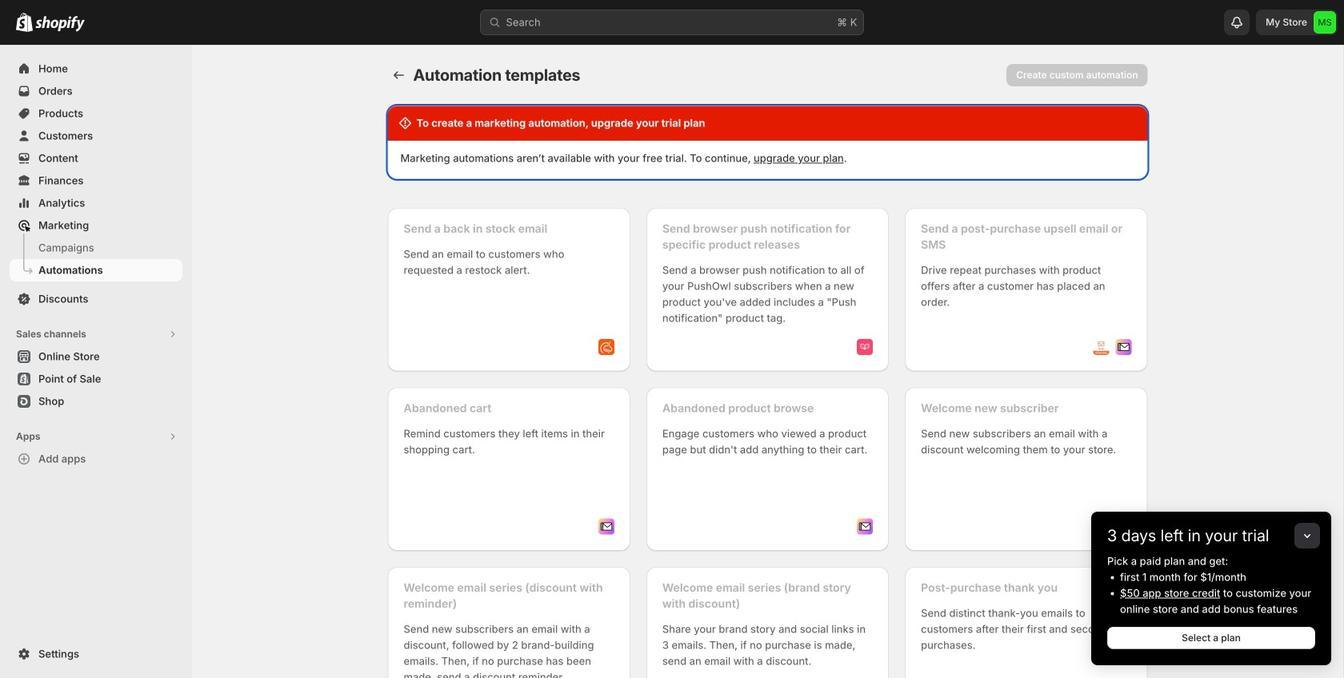Task type: locate. For each thing, give the bounding box(es) containing it.
1 horizontal spatial shopify image
[[35, 16, 85, 32]]

my store image
[[1314, 11, 1337, 34]]

shopify image
[[16, 13, 33, 32], [35, 16, 85, 32]]



Task type: describe. For each thing, give the bounding box(es) containing it.
0 horizontal spatial shopify image
[[16, 13, 33, 32]]



Task type: vqa. For each thing, say whether or not it's contained in the screenshot.
Products
no



